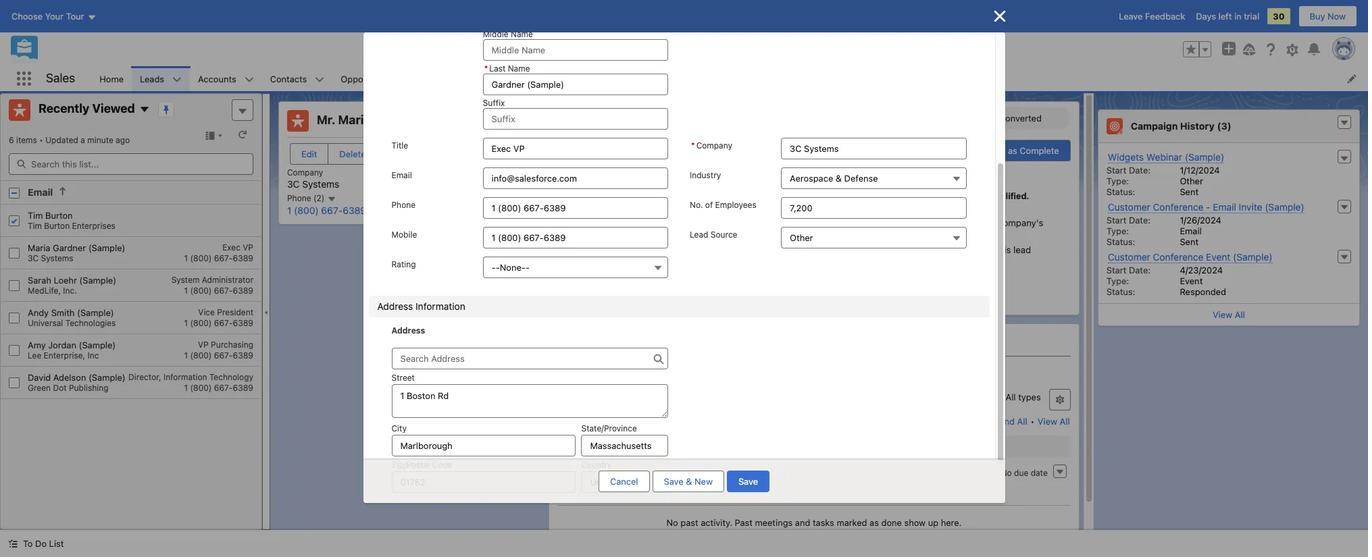 Task type: describe. For each thing, give the bounding box(es) containing it.
key
[[859, 217, 873, 228]]

exec vp
[[222, 243, 253, 253]]

0 vertical spatial gardner
[[374, 113, 421, 127]]

forecasts link
[[493, 66, 549, 91]]

loehr
[[54, 275, 77, 286]]

start date: for customer conference - email invite (sample)
[[1107, 215, 1151, 226]]

* for * last name
[[484, 64, 488, 74]]

lead image
[[287, 110, 309, 132]]

guidance
[[812, 166, 856, 178]]

status: for customer conference - email invite (sample)
[[1107, 237, 1136, 247]]

email down clone
[[392, 170, 412, 180]]

maria for call
[[632, 466, 656, 477]]

Lead Source button
[[781, 227, 967, 249]]

1 vertical spatial event
[[1180, 276, 1203, 287]]

667- down company 3c systems
[[321, 205, 343, 216]]

vp purchasing
[[198, 340, 253, 350]]

rating
[[392, 260, 416, 270]]

due
[[1014, 468, 1029, 478]]

7,200
[[593, 272, 618, 283]]

• inside recently viewed|leads|list view element
[[39, 135, 43, 145]]

1 (800) 667-6389 for andy smith (sample)
[[184, 318, 253, 329]]

dashboards list item
[[549, 66, 632, 91]]

1 (800) 667-6389 for maria gardner (sample)
[[184, 254, 253, 264]]

amy jordan (sample) row
[[1, 335, 262, 367]]

left
[[1219, 11, 1232, 22]]

websi
[[560, 219, 584, 229]]

david
[[28, 373, 51, 383]]

1 vertical spatial defense
[[651, 245, 688, 257]]

overdue
[[635, 441, 672, 452]]

type: for customer conference event (sample)
[[1107, 276, 1129, 287]]

universal
[[28, 318, 63, 329]]

no. for no. of emplo yees
[[560, 272, 574, 282]]

leave feedback link
[[1119, 11, 1186, 22]]

0 vertical spatial name
[[511, 29, 533, 39]]

maria gardner (sample)
[[28, 243, 125, 254]]

customer conference event (sample)
[[1108, 251, 1273, 263]]

(sample) inside 'row'
[[79, 275, 116, 286]]

0 vertical spatial the
[[858, 204, 872, 215]]

sarah loehr (sample) row
[[1, 270, 262, 302]]

clone button
[[377, 143, 423, 165]]

middle name
[[483, 29, 533, 39]]

expand
[[985, 416, 1015, 427]]

website
[[828, 231, 860, 242]]

text default image
[[8, 540, 18, 549]]

0 horizontal spatial aerospace
[[593, 245, 640, 257]]

indust ry
[[560, 245, 584, 265]]

new
[[695, 476, 713, 487]]

aerospace inside button
[[790, 173, 834, 184]]

complete
[[1020, 145, 1060, 156]]

adelson
[[53, 373, 86, 383]]

status: for customer conference event (sample)
[[1107, 287, 1136, 297]]

(800) down company 3c systems
[[294, 205, 319, 216]]

info@salesforce.com link
[[418, 204, 509, 215]]

aerospace & defense inside industry, aerospace & defense button
[[790, 173, 878, 184]]

2 horizontal spatial 3c
[[593, 192, 606, 204]]

comp
[[560, 192, 583, 203]]

accounts list item
[[190, 66, 262, 91]]

middle
[[483, 29, 509, 39]]

sarah
[[28, 275, 51, 286]]

mr. maria gardner (sample)
[[317, 113, 477, 127]]

employees
[[715, 200, 757, 210]]

save button
[[727, 471, 770, 493]]

invite
[[1239, 201, 1263, 213]]

a up the on
[[905, 204, 910, 215]]

(800) for maria gardner (sample)
[[190, 254, 212, 264]]

6389 left phone
[[343, 205, 366, 216]]

success
[[874, 166, 913, 178]]

1 horizontal spatial view all link
[[1099, 303, 1360, 326]]

green
[[28, 383, 51, 393]]

to do list button
[[0, 531, 72, 558]]

suffix
[[483, 98, 505, 108]]

• right activities
[[999, 392, 1004, 403]]

667- inside "david adelson (sample)" row
[[214, 383, 233, 393]]

gardner inside row
[[53, 243, 86, 254]]

home link
[[91, 66, 132, 91]]

publishing
[[69, 383, 109, 393]]

to
[[23, 539, 33, 549]]

defense inside button
[[845, 173, 878, 184]]

1 vertical spatial as
[[870, 518, 879, 528]]

contacts
[[270, 73, 307, 84]]

zip/postal
[[392, 460, 430, 470]]

1 vertical spatial name
[[508, 64, 530, 74]]

(800) for sarah loehr (sample)
[[190, 286, 212, 296]]

date: for customer conference event (sample)
[[1129, 265, 1151, 276]]

marked
[[837, 518, 867, 528]]

status: for widgets webinar (sample)
[[1107, 187, 1136, 197]]

info@salesforce.com
[[418, 204, 509, 215]]

1 (800) 667-6389 inside "david adelson (sample)" row
[[184, 383, 253, 393]]

inc.
[[63, 286, 77, 296]]

key
[[558, 166, 575, 178]]

0 vertical spatial to
[[894, 204, 903, 215]]

Search Recently Viewed list view. search field
[[9, 153, 253, 175]]

• right time
[[941, 392, 945, 403]]

start for widgets webinar (sample)
[[1107, 165, 1127, 176]]

industry
[[690, 170, 721, 180]]

campaign
[[1131, 120, 1178, 132]]

ry
[[560, 255, 568, 265]]

past
[[681, 518, 699, 528]]

no due date
[[1001, 468, 1048, 478]]

david adelson (sample) director, information technology
[[28, 373, 253, 383]]

systems inside 'maria gardner (sample)' row
[[41, 254, 73, 264]]

no for no due date
[[1001, 468, 1012, 478]]

tim burton tim burton enterprises
[[28, 210, 115, 231]]

(800) for andy smith (sample)
[[190, 318, 212, 329]]

from
[[955, 217, 974, 228]]

3c systems inside 'maria gardner (sample)' row
[[28, 254, 73, 264]]

1 for andy smith (sample)
[[184, 318, 188, 329]]

assign
[[828, 204, 856, 215]]

system
[[171, 275, 200, 285]]

yees
[[560, 292, 578, 302]]

log a call
[[594, 369, 634, 380]]

a left plan at the top
[[858, 244, 863, 255]]

company inside company 3c systems
[[287, 168, 323, 178]]

3c inside company 3c systems
[[287, 178, 300, 190]]

1 vertical spatial lead
[[935, 217, 952, 228]]

view all
[[1213, 310, 1245, 320]]

lead
[[690, 230, 709, 240]]

edit inside button
[[301, 149, 317, 159]]

edit link
[[788, 167, 804, 178]]

no. of employees
[[690, 200, 757, 210]]

2 horizontal spatial lead
[[1014, 244, 1031, 255]]

maria for mr.
[[338, 113, 371, 127]]

customer for customer conference event (sample)
[[1108, 251, 1151, 263]]

websi te
[[560, 219, 584, 239]]

667- for sarah loehr (sample)
[[214, 286, 233, 296]]

save & new
[[664, 476, 713, 487]]

1 vertical spatial call
[[613, 466, 630, 477]]

4/23/2024
[[1180, 265, 1223, 276]]

recently viewed status
[[9, 135, 45, 145]]

enterprise,
[[44, 351, 85, 361]]

start for customer conference event (sample)
[[1107, 265, 1127, 276]]

Middle Name text field
[[483, 39, 668, 61]]

1 horizontal spatial view
[[1213, 310, 1233, 320]]

display as split view image
[[199, 124, 229, 145]]

task
[[690, 480, 707, 490]]

no. for no. of employees
[[690, 200, 703, 210]]

3c inside 'maria gardner (sample)' row
[[28, 254, 39, 264]]

as inside mark status as complete button
[[1008, 145, 1018, 156]]

none-
[[500, 262, 526, 273]]

Suffix text field
[[483, 108, 668, 130]]

0 vertical spatial text default image
[[1340, 118, 1350, 128]]

1 vertical spatial to
[[886, 244, 894, 255]]

2 tim from the top
[[28, 221, 42, 231]]

reports link
[[632, 66, 680, 91]]

start for customer conference - email invite (sample)
[[1107, 215, 1127, 226]]

title
[[392, 141, 408, 151]]

6389 for andy smith (sample)
[[233, 318, 253, 329]]

andy smith (sample) row
[[1, 302, 262, 335]]

(800) inside "david adelson (sample)" row
[[190, 383, 212, 393]]

State/Province text field
[[582, 435, 668, 457]]

leads link
[[132, 66, 172, 91]]

sales
[[46, 71, 75, 85]]

cancel
[[610, 476, 638, 487]]

tim burton row
[[1, 205, 262, 237]]

Industry button
[[781, 168, 967, 189]]

opportunities link
[[333, 66, 405, 91]]

0 vertical spatial 3c systems
[[593, 192, 646, 204]]

select an item from this list to open it. grid
[[1, 205, 262, 400]]

david adelson (sample) row
[[1, 367, 262, 400]]

or
[[967, 191, 976, 201]]

tab list containing activity
[[558, 330, 1071, 357]]

now
[[1328, 11, 1346, 22]]

1 vertical spatial the
[[919, 217, 932, 228]]

green dot publishing
[[28, 383, 109, 393]]

Country text field
[[582, 472, 668, 493]]

1 for sarah loehr (sample)
[[184, 286, 188, 296]]

sent for webinar
[[1180, 187, 1199, 197]]

leave
[[1119, 11, 1143, 22]]

0 horizontal spatial view
[[1038, 416, 1058, 427]]

this
[[996, 244, 1011, 255]]

medlife, inc.
[[28, 286, 77, 296]]

1 horizontal spatial edit
[[788, 168, 804, 178]]

system administrator
[[171, 275, 253, 285]]



Task type: vqa. For each thing, say whether or not it's contained in the screenshot.
Address Information
yes



Task type: locate. For each thing, give the bounding box(es) containing it.
1 vertical spatial text default image
[[58, 187, 68, 196]]

None search field
[[9, 153, 253, 175]]

0 vertical spatial customer
[[1108, 201, 1151, 213]]

1 inside 'maria gardner (sample)' row
[[184, 254, 188, 264]]

recently viewed|leads|list view element
[[0, 93, 262, 530]]

3c systems down fields
[[593, 192, 646, 204]]

1 horizontal spatial other
[[1180, 176, 1204, 187]]

view all link down types
[[1037, 411, 1071, 432]]

2 customer from the top
[[1108, 251, 1151, 263]]

1 conference from the top
[[1153, 201, 1204, 213]]

(800) inside amy jordan (sample) row
[[190, 351, 212, 361]]

(800) up system administrator
[[190, 254, 212, 264]]

2 start date: from the top
[[1107, 215, 1151, 226]]

date: for widgets webinar (sample)
[[1129, 165, 1151, 176]]

1 horizontal spatial save
[[739, 476, 758, 487]]

date: down the widgets
[[1129, 165, 1151, 176]]

city
[[392, 424, 407, 434]]

conference for event
[[1153, 251, 1204, 263]]

to right plan at the top
[[886, 244, 894, 255]]

30
[[1273, 11, 1285, 22]]

for
[[858, 166, 871, 178]]

the up the key
[[858, 204, 872, 215]]

2 vertical spatial status:
[[1107, 287, 1136, 297]]

3 start date: from the top
[[1107, 265, 1151, 276]]

address down rating
[[377, 301, 413, 312]]

campaign history (3)
[[1131, 120, 1232, 132]]

responded
[[1180, 287, 1227, 297]]

of left employees
[[705, 200, 713, 210]]

Mobile text field
[[483, 227, 668, 249]]

sent up customer conference - email invite (sample) at the top right of page
[[1180, 187, 1199, 197]]

0 vertical spatial 3c
[[287, 178, 300, 190]]

2 vertical spatial date:
[[1129, 265, 1151, 276]]

Street text field
[[392, 385, 668, 418]]

date: for customer conference - email invite (sample)
[[1129, 215, 1151, 226]]

1 vertical spatial no
[[667, 518, 678, 528]]

date: down customer conference event (sample) link
[[1129, 265, 1151, 276]]

3 type: from the top
[[1107, 276, 1129, 287]]

2 start from the top
[[1107, 215, 1127, 226]]

address information
[[377, 301, 465, 312]]

3 date: from the top
[[1129, 265, 1151, 276]]

conference for -
[[1153, 201, 1204, 213]]

widgets webinar (sample)
[[1108, 151, 1225, 163]]

0 horizontal spatial aerospace & defense
[[593, 245, 688, 257]]

edit up company 3c systems
[[301, 149, 317, 159]]

maria up sarah
[[28, 243, 50, 254]]

1 vertical spatial 3c
[[593, 192, 606, 204]]

view all link down 'responded' on the bottom
[[1099, 303, 1360, 326]]

1 vertical spatial vp
[[198, 340, 209, 350]]

2 save from the left
[[739, 476, 758, 487]]

1 vertical spatial aerospace & defense
[[593, 245, 688, 257]]

street
[[392, 373, 415, 383]]

of for employees
[[705, 200, 713, 210]]

all inside view all link
[[1235, 310, 1245, 320]]

0 horizontal spatial edit
[[301, 149, 317, 159]]

6389 for amy jordan (sample)
[[233, 351, 253, 361]]

1 vertical spatial other
[[790, 232, 813, 243]]

medlife,
[[28, 286, 61, 296]]

1 (800) 667-6389 inside sarah loehr (sample) 'row'
[[184, 286, 253, 296]]

(800) for amy jordan (sample)
[[190, 351, 212, 361]]

3 start from the top
[[1107, 265, 1127, 276]]

1 inside "david adelson (sample)" row
[[184, 383, 188, 393]]

0 horizontal spatial save
[[664, 476, 684, 487]]

0 vertical spatial call
[[618, 369, 634, 380]]

2 vertical spatial lead
[[1014, 244, 1031, 255]]

0 vertical spatial start date:
[[1107, 165, 1151, 176]]

667- inside sarah loehr (sample) 'row'
[[214, 286, 233, 296]]

president
[[217, 308, 253, 318]]

1 (800) 667-6389 down vice president
[[184, 318, 253, 329]]

conference up 4/23/2024
[[1153, 251, 1204, 263]]

company up 'industry'
[[697, 141, 733, 151]]

0 vertical spatial vp
[[243, 243, 253, 253]]

no for no past activity. past meetings and tasks marked as done show up here.
[[667, 518, 678, 528]]

lead right 'this'
[[1014, 244, 1031, 255]]

1 vertical spatial edit
[[788, 168, 804, 178]]

delete
[[340, 149, 366, 159]]

list containing home
[[91, 66, 1369, 91]]

0 vertical spatial view all link
[[1099, 303, 1360, 326]]

1 (800) 667-6389 inside amy jordan (sample) row
[[184, 351, 253, 361]]

information down rating
[[416, 301, 465, 312]]

past
[[735, 518, 753, 528]]

1 (800) 667-6389
[[287, 205, 366, 216], [184, 254, 253, 264], [184, 286, 253, 296], [184, 318, 253, 329], [184, 351, 253, 361], [184, 383, 253, 393]]

Email text field
[[483, 168, 668, 189]]

systems up the 1 (800) 667-6389 link
[[302, 178, 339, 190]]

edit left "guidance"
[[788, 168, 804, 178]]

vp right exec
[[243, 243, 253, 253]]

view
[[1213, 310, 1233, 320], [1038, 416, 1058, 427]]

1 horizontal spatial the
[[919, 217, 932, 228]]

3 status: from the top
[[1107, 287, 1136, 297]]

1 for maria gardner (sample)
[[184, 254, 188, 264]]

• down types
[[1031, 416, 1035, 427]]

email left the invite
[[1213, 201, 1237, 213]]

1 vertical spatial no.
[[560, 272, 574, 282]]

inc
[[88, 351, 99, 361]]

text default image
[[1340, 118, 1350, 128], [58, 187, 68, 196]]

City text field
[[392, 435, 576, 457]]

667- inside amy jordan (sample) row
[[214, 351, 233, 361]]

text default image inside recently viewed|leads|list view element
[[58, 187, 68, 196]]

aerospace & defense up 7,200
[[593, 245, 688, 257]]

enterprises
[[72, 221, 115, 231]]

0 vertical spatial view
[[1213, 310, 1233, 320]]

name right the last
[[508, 64, 530, 74]]

1 (800) 667-6389 inside 'maria gardner (sample)' row
[[184, 254, 253, 264]]

0 vertical spatial aerospace & defense
[[790, 173, 878, 184]]

lead up details
[[874, 204, 892, 215]]

ago
[[116, 135, 130, 145]]

1 horizontal spatial company
[[697, 141, 733, 151]]

1 horizontal spatial lead
[[935, 217, 952, 228]]

667- inside 'maria gardner (sample)' row
[[214, 254, 233, 264]]

path options list box
[[587, 107, 1071, 129]]

of for emplo
[[576, 272, 584, 282]]

information inside david adelson (sample) director, information technology
[[164, 373, 207, 383]]

systems up loehr
[[41, 254, 73, 264]]

2 vertical spatial 3c
[[28, 254, 39, 264]]

systems down email text field
[[608, 192, 646, 204]]

start date: for widgets webinar (sample)
[[1107, 165, 1151, 176]]

widgets
[[1108, 151, 1144, 163]]

on
[[906, 217, 916, 228]]

start date: for customer conference event (sample)
[[1107, 265, 1151, 276]]

1 vertical spatial view all link
[[1037, 411, 1071, 432]]

event up 4/23/2024
[[1206, 251, 1231, 263]]

email up "customer conference event (sample)"
[[1180, 226, 1202, 237]]

1 inside amy jordan (sample) row
[[184, 351, 188, 361]]

contacts list item
[[262, 66, 333, 91]]

2 status: from the top
[[1107, 237, 1136, 247]]

1/26/2024
[[1180, 215, 1222, 226]]

connection
[[927, 244, 974, 255]]

date: left 1/26/2024 in the top right of the page
[[1129, 215, 1151, 226]]

0 vertical spatial edit
[[301, 149, 317, 159]]

company down edit button
[[287, 168, 323, 178]]

0 vertical spatial address
[[377, 301, 413, 312]]

1 horizontal spatial no
[[1001, 468, 1012, 478]]

sent
[[1180, 187, 1199, 197], [1180, 237, 1199, 247]]

aerospace up 7,200
[[593, 245, 640, 257]]

1 (800) 667-6389 inside andy smith (sample) row
[[184, 318, 253, 329]]

0 vertical spatial no
[[1001, 468, 1012, 478]]

2 vertical spatial start date:
[[1107, 265, 1151, 276]]

sent for conference
[[1180, 237, 1199, 247]]

accounts link
[[190, 66, 244, 91]]

0 horizontal spatial company
[[287, 168, 323, 178]]

1 (800) 667-6389 for amy jordan (sample)
[[184, 351, 253, 361]]

sent up "customer conference event (sample)"
[[1180, 237, 1199, 247]]

inverse image
[[992, 8, 1008, 24]]

0 vertical spatial maria
[[338, 113, 371, 127]]

(800) inside sarah loehr (sample) 'row'
[[190, 286, 212, 296]]

customer
[[1108, 201, 1151, 213], [1108, 251, 1151, 263]]

1 (800) 667-6389 link
[[287, 205, 366, 216]]

save for save & new
[[664, 476, 684, 487]]

2 horizontal spatial systems
[[608, 192, 646, 204]]

view down types
[[1038, 416, 1058, 427]]

a inside button
[[611, 369, 616, 380]]

as left the done
[[870, 518, 879, 528]]

1 vertical spatial customer
[[1108, 251, 1151, 263]]

667- for maria gardner (sample)
[[214, 254, 233, 264]]

of inside no. of emplo yees
[[576, 272, 584, 282]]

date
[[1031, 468, 1048, 478]]

0 horizontal spatial view all link
[[1037, 411, 1071, 432]]

0 horizontal spatial lead
[[874, 204, 892, 215]]

gardner down tim burton tim burton enterprises
[[53, 243, 86, 254]]

0 horizontal spatial text default image
[[58, 187, 68, 196]]

6389 down exec vp
[[233, 254, 253, 264]]

save inside save button
[[739, 476, 758, 487]]

1 vertical spatial conference
[[1153, 251, 1204, 263]]

information right director, in the bottom left of the page
[[164, 373, 207, 383]]

667- down technology
[[214, 383, 233, 393]]

none search field inside recently viewed|leads|list view element
[[9, 153, 253, 175]]

667- inside andy smith (sample) row
[[214, 318, 233, 329]]

of down indust ry
[[576, 272, 584, 282]]

0 horizontal spatial gardner
[[53, 243, 86, 254]]

history
[[1181, 120, 1215, 132]]

list
[[49, 539, 64, 549]]

1 vertical spatial 3c systems
[[28, 254, 73, 264]]

1 horizontal spatial maria
[[338, 113, 371, 127]]

3c systems up sarah
[[28, 254, 73, 264]]

-
[[1206, 201, 1211, 213], [492, 262, 496, 273], [496, 262, 500, 273], [526, 262, 530, 273]]

(800) down the vp purchasing
[[190, 351, 212, 361]]

0 horizontal spatial event
[[1180, 276, 1203, 287]]

2 sent from the top
[[1180, 237, 1199, 247]]

None text field
[[781, 138, 967, 159]]

country
[[582, 460, 612, 470]]

address for address
[[392, 326, 425, 336]]

the
[[858, 204, 872, 215], [919, 217, 932, 228]]

mark status as complete button
[[930, 140, 1071, 162]]

name right middle
[[511, 29, 533, 39]]

6389 down "purchasing"
[[233, 351, 253, 361]]

Rating button
[[483, 257, 668, 278]]

1 sent from the top
[[1180, 187, 1199, 197]]

zip/postal code
[[392, 460, 452, 470]]

maria right mr.
[[338, 113, 371, 127]]

6389 down "president"
[[233, 318, 253, 329]]

details link
[[630, 330, 664, 357]]

0 horizontal spatial 3c systems
[[28, 254, 73, 264]]

2 type: from the top
[[1107, 226, 1129, 237]]

expand all button
[[984, 411, 1028, 432]]

6389 for sarah loehr (sample)
[[233, 286, 253, 296]]

clone
[[388, 149, 412, 159]]

to down leads
[[894, 204, 903, 215]]

667- down the vp purchasing
[[214, 351, 233, 361]]

3c up sarah
[[28, 254, 39, 264]]

recently viewed
[[39, 102, 135, 116]]

1 (800) 667-6389 down system administrator
[[184, 286, 253, 296]]

6389 down the administrator
[[233, 286, 253, 296]]

Last Name text field
[[483, 74, 668, 95]]

1 start date: from the top
[[1107, 165, 1151, 176]]

exec
[[222, 243, 241, 253]]

(800) down system administrator
[[190, 286, 212, 296]]

tab list
[[558, 330, 1071, 357]]

1 inside sarah loehr (sample) 'row'
[[184, 286, 188, 296]]

no. inside no. of emplo yees
[[560, 272, 574, 282]]

0 vertical spatial information
[[416, 301, 465, 312]]

to do list
[[23, 539, 64, 549]]

aerospace & defense up determine
[[790, 173, 878, 184]]

group
[[1183, 41, 1212, 57]]

0 horizontal spatial maria
[[28, 243, 50, 254]]

other up customer conference - email invite (sample) at the top right of page
[[1180, 176, 1204, 187]]

email inside recently viewed|leads|list view element
[[28, 187, 53, 198]]

6389 inside 'maria gardner (sample)' row
[[233, 254, 253, 264]]

email
[[392, 170, 412, 180], [28, 187, 53, 198], [1213, 201, 1237, 213], [1180, 226, 1202, 237]]

customer conference event (sample) link
[[1108, 251, 1273, 264]]

conference up 1/26/2024 in the top right of the page
[[1153, 201, 1204, 213]]

0 horizontal spatial information
[[164, 373, 207, 383]]

source
[[711, 230, 738, 240]]

comp any
[[560, 192, 583, 213]]

address for address information
[[377, 301, 413, 312]]

email up tim burton tim burton enterprises
[[28, 187, 53, 198]]

systems inside company 3c systems
[[302, 178, 339, 190]]

code
[[432, 460, 452, 470]]

0 horizontal spatial 3c
[[28, 254, 39, 264]]

gardner
[[374, 113, 421, 127], [53, 243, 86, 254]]

Search Address text field
[[392, 348, 668, 370]]

activity.
[[701, 518, 733, 528]]

lee enterprise, inc
[[28, 351, 99, 361]]

event inside customer conference event (sample) link
[[1206, 251, 1231, 263]]

no. down the ry
[[560, 272, 574, 282]]

leads list item
[[132, 66, 190, 91]]

edit button
[[290, 143, 329, 165]]

0 vertical spatial *
[[484, 64, 488, 74]]

a left minute
[[81, 135, 85, 145]]

6389 inside andy smith (sample) row
[[233, 318, 253, 329]]

1 type: from the top
[[1107, 176, 1129, 187]]

start
[[1107, 165, 1127, 176], [1107, 215, 1127, 226], [1107, 265, 1127, 276]]

view down 'responded' on the bottom
[[1213, 310, 1233, 320]]

1 vertical spatial company
[[287, 168, 323, 178]]

6 items • updated a minute ago
[[9, 135, 130, 145]]

andy smith (sample)
[[28, 308, 114, 318]]

opportunities
[[341, 73, 397, 84]]

vice
[[198, 308, 215, 318]]

Zip/Postal Code text field
[[392, 472, 576, 493]]

Title text field
[[483, 138, 668, 159]]

lead source
[[690, 230, 738, 240]]

no left the due
[[1001, 468, 1012, 478]]

1 (800) 667-6389 down the vp purchasing
[[184, 351, 253, 361]]

1 vertical spatial view
[[1038, 416, 1058, 427]]

0 vertical spatial no.
[[690, 200, 703, 210]]

are
[[912, 191, 925, 201]]

1 customer from the top
[[1108, 201, 1151, 213]]

6389 for maria gardner (sample)
[[233, 254, 253, 264]]

1 vertical spatial start
[[1107, 215, 1127, 226]]

event
[[1206, 251, 1231, 263], [1180, 276, 1203, 287]]

1 vertical spatial systems
[[608, 192, 646, 204]]

vp inside amy jordan (sample) row
[[198, 340, 209, 350]]

type: for widgets webinar (sample)
[[1107, 176, 1129, 187]]

0 vertical spatial type:
[[1107, 176, 1129, 187]]

(800) inside andy smith (sample) row
[[190, 318, 212, 329]]

vice president
[[198, 308, 253, 318]]

0 horizontal spatial as
[[870, 518, 879, 528]]

done
[[882, 518, 902, 528]]

667- down the administrator
[[214, 286, 233, 296]]

6389 inside amy jordan (sample) row
[[233, 351, 253, 361]]

other left website
[[790, 232, 813, 243]]

0 horizontal spatial no
[[667, 518, 678, 528]]

0 vertical spatial defense
[[845, 173, 878, 184]]

1 date: from the top
[[1129, 165, 1151, 176]]

lead down representative
[[935, 217, 952, 228]]

1 (800) 667-6389 for sarah loehr (sample)
[[184, 286, 253, 296]]

aerospace up determine
[[790, 173, 834, 184]]

2 vertical spatial maria
[[632, 466, 656, 477]]

items
[[16, 135, 37, 145]]

* for * company
[[691, 141, 695, 151]]

*
[[484, 64, 488, 74], [691, 141, 695, 151]]

& inside dropdown button
[[626, 441, 633, 452]]

which
[[858, 191, 884, 201]]

other
[[1180, 176, 1204, 187], [790, 232, 813, 243]]

0 vertical spatial event
[[1206, 251, 1231, 263]]

0 vertical spatial aerospace
[[790, 173, 834, 184]]

&
[[836, 173, 842, 184], [642, 245, 649, 257], [626, 441, 633, 452], [686, 476, 692, 487]]

0 vertical spatial as
[[1008, 145, 1018, 156]]

* left the last
[[484, 64, 488, 74]]

667- for andy smith (sample)
[[214, 318, 233, 329]]

0 horizontal spatial systems
[[41, 254, 73, 264]]

the right the on
[[919, 217, 932, 228]]

maria inside 'maria gardner (sample)' row
[[28, 243, 50, 254]]

upcoming
[[579, 441, 624, 452]]

status
[[980, 145, 1006, 156]]

3c down edit button
[[287, 178, 300, 190]]

6389 down technology
[[233, 383, 253, 393]]

maria gardner (sample) row
[[1, 237, 262, 270]]

a right build
[[920, 244, 925, 255]]

a right log
[[611, 369, 616, 380]]

customer for customer conference - email invite (sample)
[[1108, 201, 1151, 213]]

(800) down technology
[[190, 383, 212, 393]]

call up have
[[613, 466, 630, 477]]

and
[[795, 518, 811, 528]]

other inside button
[[790, 232, 813, 243]]

1 save from the left
[[664, 476, 684, 487]]

2 date: from the top
[[1129, 215, 1151, 226]]

task image
[[571, 466, 587, 482]]

no. up lead
[[690, 200, 703, 210]]

1 horizontal spatial 3c
[[287, 178, 300, 190]]

1 (800) 667-6389 down company 3c systems
[[287, 205, 366, 216]]

vp inside 'maria gardner (sample)' row
[[243, 243, 253, 253]]

event down customer conference event (sample) link
[[1180, 276, 1203, 287]]

1 vertical spatial status:
[[1107, 237, 1136, 247]]

1 (800) 667-6389 down technology
[[184, 383, 253, 393]]

1 vertical spatial of
[[576, 272, 584, 282]]

3c down fields
[[593, 192, 606, 204]]

address down address information
[[392, 326, 425, 336]]

6389 inside sarah loehr (sample) 'row'
[[233, 286, 253, 296]]

1 start from the top
[[1107, 165, 1127, 176]]

* up 'industry'
[[691, 141, 695, 151]]

vp left "purchasing"
[[198, 340, 209, 350]]

reports
[[640, 73, 672, 84]]

tomorrow
[[659, 466, 701, 477]]

* last name
[[484, 64, 530, 74]]

(800) down vice
[[190, 318, 212, 329]]

gardner up title
[[374, 113, 421, 127]]

filters: all time • all activities • all types
[[878, 392, 1041, 403]]

•
[[39, 135, 43, 145], [941, 392, 945, 403], [999, 392, 1004, 403], [1031, 416, 1035, 427]]

details
[[630, 337, 664, 349]]

Phone text field
[[483, 197, 668, 219]]

save inside save & new button
[[664, 476, 684, 487]]

0 vertical spatial lead
[[874, 204, 892, 215]]

1 for amy jordan (sample)
[[184, 351, 188, 361]]

1 horizontal spatial information
[[416, 301, 465, 312]]

1 vertical spatial start date:
[[1107, 215, 1151, 226]]

save for save
[[739, 476, 758, 487]]

type: for customer conference - email invite (sample)
[[1107, 226, 1129, 237]]

0 vertical spatial date:
[[1129, 165, 1151, 176]]

2 horizontal spatial maria
[[632, 466, 656, 477]]

their
[[977, 217, 996, 228]]

vp
[[243, 243, 253, 253], [198, 340, 209, 350]]

1 status: from the top
[[1107, 187, 1136, 197]]

1 vertical spatial type:
[[1107, 226, 1129, 237]]

1 vertical spatial maria
[[28, 243, 50, 254]]

as right 'status'
[[1008, 145, 1018, 156]]

2 conference from the top
[[1153, 251, 1204, 263]]

activities
[[960, 392, 997, 403]]

0 vertical spatial sent
[[1180, 187, 1199, 197]]

list
[[91, 66, 1369, 91]]

No. of Employees text field
[[781, 197, 967, 219]]

call inside log a call button
[[618, 369, 634, 380]]

• right items
[[39, 135, 43, 145]]

burton
[[45, 210, 73, 221], [44, 221, 70, 231]]

667- for amy jordan (sample)
[[214, 351, 233, 361]]

1 tim from the top
[[28, 210, 43, 221]]

667- down vice president
[[214, 318, 233, 329]]

0 horizontal spatial other
[[790, 232, 813, 243]]

call right log
[[618, 369, 634, 380]]

1 inside andy smith (sample) row
[[184, 318, 188, 329]]

1 (800) 667-6389 down exec
[[184, 254, 253, 264]]

no left past
[[667, 518, 678, 528]]

(800) inside 'maria gardner (sample)' row
[[190, 254, 212, 264]]

1 horizontal spatial aerospace
[[790, 173, 834, 184]]

fields
[[577, 166, 605, 178]]

trial
[[1244, 11, 1260, 22]]

1 horizontal spatial vp
[[243, 243, 253, 253]]

maria up an
[[632, 466, 656, 477]]

6389 inside "david adelson (sample)" row
[[233, 383, 253, 393]]

2 vertical spatial type:
[[1107, 276, 1129, 287]]

667- down exec
[[214, 254, 233, 264]]

have
[[613, 480, 632, 490]]

1 horizontal spatial *
[[691, 141, 695, 151]]

technologies
[[65, 318, 116, 329]]

edit
[[301, 149, 317, 159], [788, 168, 804, 178]]



